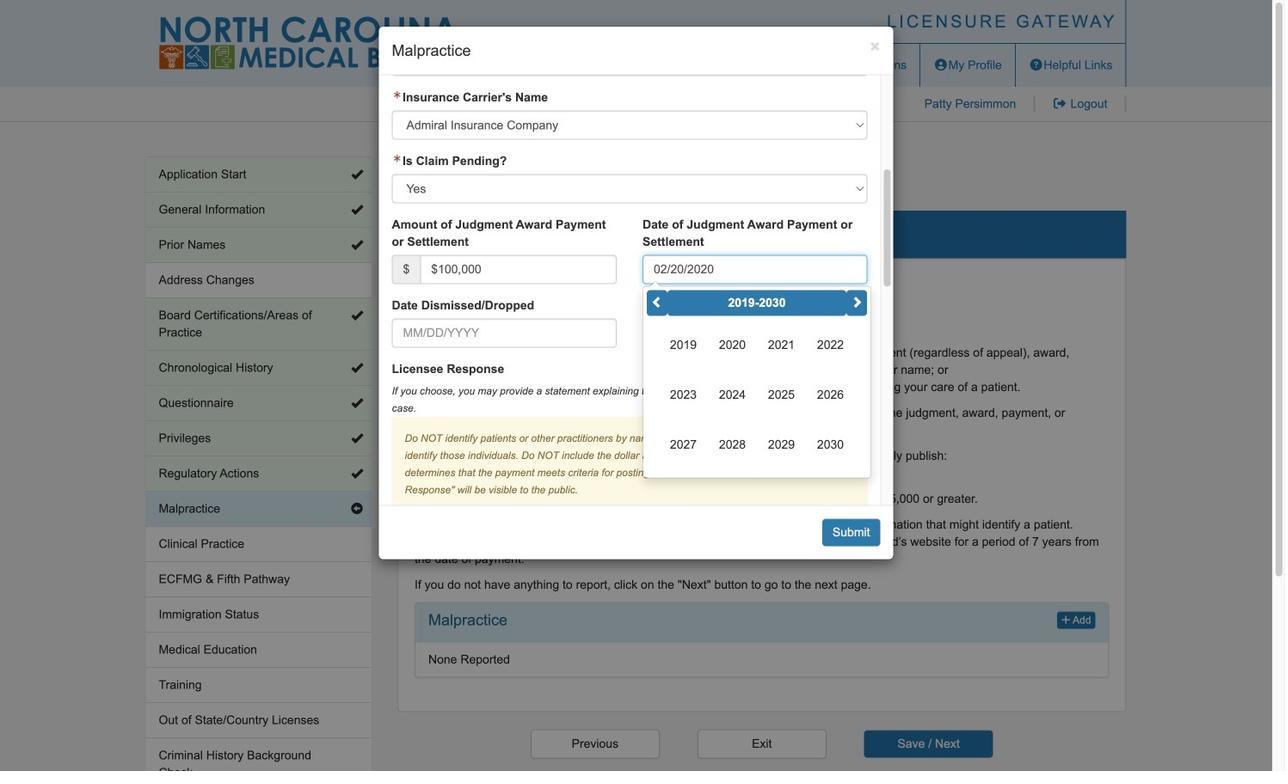 Task type: vqa. For each thing, say whether or not it's contained in the screenshot.
TRASH O icon
no



Task type: locate. For each thing, give the bounding box(es) containing it.
circle arrow left image
[[351, 503, 363, 515]]

1 vertical spatial ok image
[[351, 204, 363, 216]]

2 ok image from the top
[[351, 204, 363, 216]]

0 vertical spatial fw image
[[392, 91, 403, 100]]

0 horizontal spatial mm/dd/yyyy text field
[[392, 319, 617, 348]]

4 ok image from the top
[[351, 397, 363, 409]]

None submit
[[822, 519, 880, 547], [864, 731, 993, 758], [822, 519, 880, 547], [864, 731, 993, 758]]

user circle image
[[933, 59, 948, 71]]

fw image
[[392, 91, 403, 100], [392, 155, 403, 163]]

None button
[[531, 730, 660, 759], [697, 730, 826, 759], [531, 730, 660, 759], [697, 730, 826, 759]]

0 vertical spatial ok image
[[351, 169, 363, 181]]

ok image
[[351, 169, 363, 181], [351, 204, 363, 216]]

1 vertical spatial fw image
[[392, 155, 403, 163]]

0 vertical spatial mm/dd/yyyy text field
[[643, 255, 867, 284]]

3 ok image from the top
[[351, 362, 363, 374]]

ok image
[[351, 239, 363, 251], [351, 310, 363, 322], [351, 362, 363, 374], [351, 397, 363, 409], [351, 433, 363, 445], [351, 468, 363, 480]]

2 fw image from the top
[[392, 155, 403, 163]]

home image
[[753, 59, 768, 71]]

MM/DD/YYYY text field
[[643, 255, 867, 284], [392, 319, 617, 348]]

1 vertical spatial mm/dd/yyyy text field
[[392, 319, 617, 348]]

None text field
[[420, 255, 617, 284]]

1 ok image from the top
[[351, 169, 363, 181]]



Task type: describe. For each thing, give the bounding box(es) containing it.
next decade image
[[851, 297, 863, 309]]

file text image
[[827, 59, 842, 71]]

question circle image
[[1029, 59, 1044, 71]]

2 ok image from the top
[[351, 310, 363, 322]]

sign out image
[[1052, 98, 1067, 110]]

previous decade image
[[651, 297, 663, 309]]

north carolina medical board logo image
[[159, 16, 460, 70]]

1 fw image from the top
[[392, 91, 403, 100]]

1 ok image from the top
[[351, 239, 363, 251]]

5 ok image from the top
[[351, 433, 363, 445]]

6 ok image from the top
[[351, 468, 363, 480]]

plus image
[[1061, 615, 1070, 625]]

1 horizontal spatial mm/dd/yyyy text field
[[643, 255, 867, 284]]



